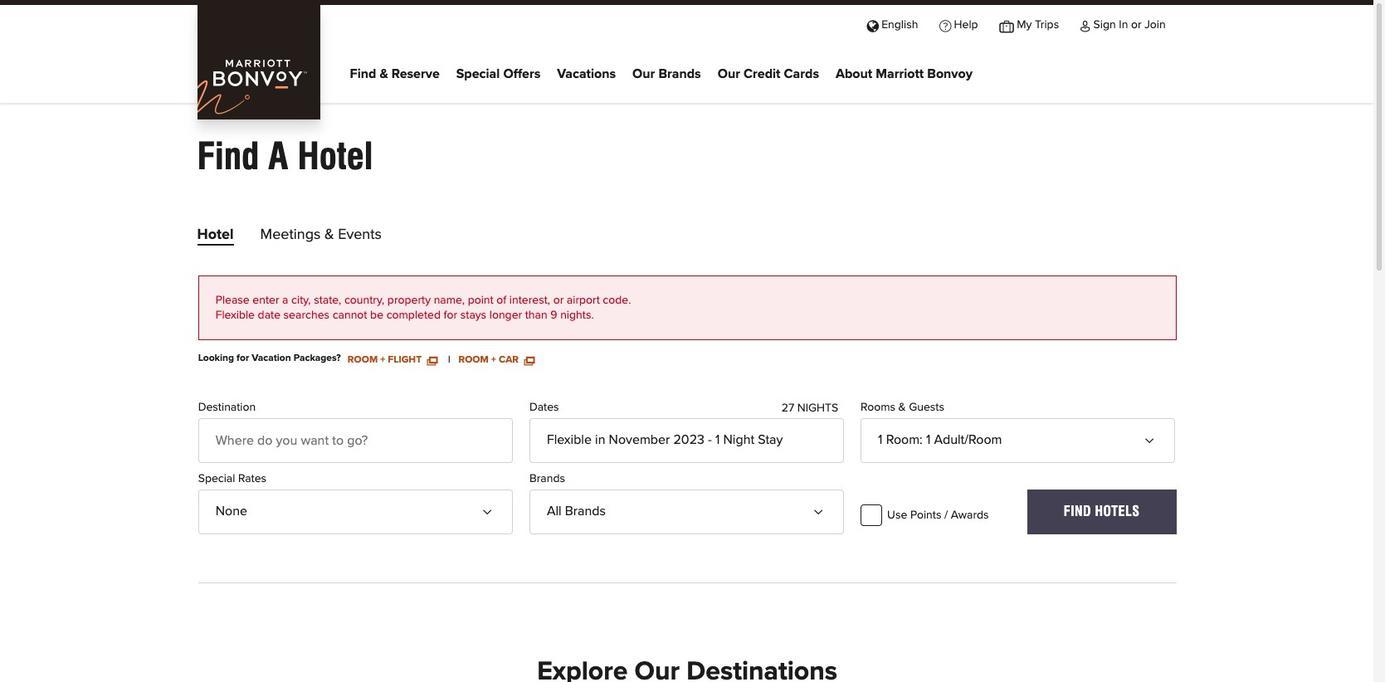 Task type: vqa. For each thing, say whether or not it's contained in the screenshot.
nightly at the bottom left of page
no



Task type: locate. For each thing, give the bounding box(es) containing it.
vacation
[[252, 354, 291, 364]]

2 arrow down image from the left
[[817, 500, 830, 514]]

2 horizontal spatial 1
[[926, 433, 931, 446]]

or
[[1131, 19, 1142, 31], [553, 295, 564, 306]]

0 vertical spatial hotel
[[297, 134, 373, 178]]

1 1 from the left
[[715, 433, 720, 446]]

+ for flight
[[380, 355, 385, 365]]

0 horizontal spatial flexible
[[216, 310, 255, 321]]

find left hotels
[[1064, 504, 1091, 519]]

stay
[[758, 433, 783, 446]]

1 horizontal spatial for
[[444, 310, 457, 321]]

name,
[[434, 295, 465, 306]]

cards
[[784, 67, 819, 80]]

please enter a city, state, country, property name, point of interest, or airport code. flexible date searches cannot be completed for stays longer than 9 nights.
[[216, 295, 631, 321]]

car
[[499, 355, 519, 365]]

meetings & events
[[260, 227, 382, 242]]

0 vertical spatial or
[[1131, 19, 1142, 31]]

special offers link
[[456, 62, 541, 87]]

longer
[[489, 310, 522, 321]]

0 vertical spatial brands
[[658, 67, 701, 80]]

2 + from the left
[[491, 355, 496, 365]]

use
[[887, 509, 907, 521]]

2 horizontal spatial find
[[1064, 504, 1091, 519]]

2 1 from the left
[[878, 433, 883, 446]]

1 vertical spatial flexible
[[547, 433, 592, 446]]

0 horizontal spatial our
[[632, 67, 655, 80]]

0 horizontal spatial &
[[324, 227, 334, 242]]

1 vertical spatial brands
[[529, 473, 565, 485]]

1 vertical spatial or
[[553, 295, 564, 306]]

nights.
[[560, 310, 594, 321]]

0 vertical spatial &
[[380, 67, 388, 80]]

please
[[216, 295, 250, 306]]

& left reserve on the left top of page
[[380, 67, 388, 80]]

brands for all brands
[[565, 505, 606, 518]]

find left 'a' in the left top of the page
[[197, 134, 259, 178]]

2 vertical spatial &
[[899, 402, 906, 413]]

1 right :
[[926, 433, 931, 446]]

about
[[836, 67, 872, 80]]

completed
[[386, 310, 441, 321]]

0 vertical spatial for
[[444, 310, 457, 321]]

1
[[715, 433, 720, 446], [878, 433, 883, 446], [926, 433, 931, 446]]

arrow down image inside all brands link
[[817, 500, 830, 514]]

for right looking on the bottom left of page
[[237, 354, 249, 364]]

english link
[[856, 5, 929, 43]]

searches
[[284, 310, 330, 321]]

meetings
[[260, 227, 321, 242]]

1 down rooms
[[878, 433, 883, 446]]

find for find & reserve
[[350, 67, 376, 80]]

arrow down image for all brands
[[817, 500, 830, 514]]

2 horizontal spatial &
[[899, 402, 906, 413]]

room
[[348, 355, 378, 365], [459, 355, 489, 365], [886, 433, 920, 446]]

our
[[632, 67, 655, 80], [718, 67, 740, 80]]

1 room : 1 adult /room
[[878, 433, 1002, 446]]

date
[[258, 310, 281, 321]]

brands up all at the left bottom of the page
[[529, 473, 565, 485]]

arrow down image for none
[[485, 500, 499, 514]]

2 horizontal spatial room
[[886, 433, 920, 446]]

Destination text field
[[198, 418, 513, 463]]

0 horizontal spatial or
[[553, 295, 564, 306]]

1 horizontal spatial &
[[380, 67, 388, 80]]

1 vertical spatial find
[[197, 134, 259, 178]]

1 vertical spatial special
[[198, 473, 235, 485]]

opens in a new browser window. image
[[524, 355, 534, 365]]

arrow down image left use at the bottom of the page
[[817, 500, 830, 514]]

none link
[[198, 490, 513, 534]]

night
[[723, 433, 755, 446]]

hotel up please in the top left of the page
[[197, 227, 234, 242]]

room right the |
[[459, 355, 489, 365]]

1 + from the left
[[380, 355, 385, 365]]

+ left flight
[[380, 355, 385, 365]]

a
[[268, 134, 288, 178]]

marriott
[[876, 67, 924, 80]]

1 right -
[[715, 433, 720, 446]]

& for guests
[[899, 402, 906, 413]]

hotel
[[297, 134, 373, 178], [197, 227, 234, 242]]

0 vertical spatial flexible
[[216, 310, 255, 321]]

2 our from the left
[[718, 67, 740, 80]]

0 horizontal spatial 1
[[715, 433, 720, 446]]

all
[[547, 505, 562, 518]]

my trips link
[[989, 5, 1070, 43]]

flight
[[388, 355, 422, 365]]

& left the events
[[324, 227, 334, 242]]

1 horizontal spatial find
[[350, 67, 376, 80]]

0 horizontal spatial special
[[198, 473, 235, 485]]

0 vertical spatial find
[[350, 67, 376, 80]]

:
[[920, 433, 923, 446]]

guests
[[909, 402, 944, 413]]

sign
[[1094, 19, 1116, 31]]

special for special offers
[[456, 67, 500, 80]]

1 horizontal spatial 1
[[878, 433, 883, 446]]

2 vertical spatial brands
[[565, 505, 606, 518]]

looking for vacation packages?
[[198, 354, 341, 364]]

find hotels button
[[1027, 490, 1176, 534]]

meetings & events link
[[260, 227, 382, 249]]

be
[[370, 310, 383, 321]]

about marriott bonvoy
[[836, 67, 973, 80]]

flexible left in
[[547, 433, 592, 446]]

1 horizontal spatial +
[[491, 355, 496, 365]]

find inside find hotels "button"
[[1064, 504, 1091, 519]]

& for reserve
[[380, 67, 388, 80]]

special for special rates
[[198, 473, 235, 485]]

0 horizontal spatial +
[[380, 355, 385, 365]]

or inside please enter a city, state, country, property name, point of interest, or airport code. flexible date searches cannot be completed for stays longer than 9 nights.
[[553, 295, 564, 306]]

rooms & guests
[[861, 402, 944, 413]]

2 vertical spatial find
[[1064, 504, 1091, 519]]

room + flight link
[[348, 354, 437, 365]]

bonvoy
[[927, 67, 973, 80]]

find & reserve
[[350, 67, 440, 80]]

help
[[954, 19, 978, 31]]

airport
[[567, 295, 600, 306]]

our right vacations
[[632, 67, 655, 80]]

suitcase image
[[999, 19, 1014, 31]]

0 horizontal spatial arrow down image
[[485, 500, 499, 514]]

+ left 'car'
[[491, 355, 496, 365]]

events
[[338, 227, 382, 242]]

1 our from the left
[[632, 67, 655, 80]]

hotel right 'a' in the left top of the page
[[297, 134, 373, 178]]

brands right all at the left bottom of the page
[[565, 505, 606, 518]]

in
[[595, 433, 605, 446]]

point
[[468, 295, 494, 306]]

arrow down image
[[485, 500, 499, 514], [817, 500, 830, 514]]

0 horizontal spatial find
[[197, 134, 259, 178]]

+
[[380, 355, 385, 365], [491, 355, 496, 365]]

& right rooms
[[899, 402, 906, 413]]

special left offers
[[456, 67, 500, 80]]

flexible down please in the top left of the page
[[216, 310, 255, 321]]

special offers
[[456, 67, 541, 80]]

1 horizontal spatial our
[[718, 67, 740, 80]]

0 horizontal spatial room
[[348, 355, 378, 365]]

interest,
[[509, 295, 550, 306]]

for down name,
[[444, 310, 457, 321]]

find left reserve on the left top of page
[[350, 67, 376, 80]]

brands left credit
[[658, 67, 701, 80]]

our left credit
[[718, 67, 740, 80]]

find & reserve link
[[350, 62, 440, 87]]

room inside the 'room + car' link
[[459, 355, 489, 365]]

special
[[456, 67, 500, 80], [198, 473, 235, 485]]

27
[[782, 402, 794, 414]]

room left flight
[[348, 355, 378, 365]]

/room
[[965, 433, 1002, 446]]

special rates
[[198, 473, 267, 485]]

0 horizontal spatial hotel
[[197, 227, 234, 242]]

special inside 'link'
[[456, 67, 500, 80]]

or right in
[[1131, 19, 1142, 31]]

brands
[[658, 67, 701, 80], [529, 473, 565, 485], [565, 505, 606, 518]]

arrow down image inside none link
[[485, 500, 499, 514]]

1 horizontal spatial room
[[459, 355, 489, 365]]

room inside room + flight link
[[348, 355, 378, 365]]

arrow down image left all at the left bottom of the page
[[485, 500, 499, 514]]

room for room + car
[[459, 355, 489, 365]]

1 arrow down image from the left
[[485, 500, 499, 514]]

room for room + flight
[[348, 355, 378, 365]]

sign in or join
[[1094, 19, 1166, 31]]

0 horizontal spatial for
[[237, 354, 249, 364]]

1 horizontal spatial special
[[456, 67, 500, 80]]

1 vertical spatial &
[[324, 227, 334, 242]]

1 vertical spatial hotel
[[197, 227, 234, 242]]

or up 9
[[553, 295, 564, 306]]

city,
[[291, 295, 311, 306]]

my trips
[[1017, 19, 1059, 31]]

room down rooms & guests
[[886, 433, 920, 446]]

special up none
[[198, 473, 235, 485]]

than
[[525, 310, 547, 321]]

for inside please enter a city, state, country, property name, point of interest, or airport code. flexible date searches cannot be completed for stays longer than 9 nights.
[[444, 310, 457, 321]]

0 vertical spatial special
[[456, 67, 500, 80]]

1 horizontal spatial arrow down image
[[817, 500, 830, 514]]

find inside find & reserve link
[[350, 67, 376, 80]]



Task type: describe. For each thing, give the bounding box(es) containing it.
rooms
[[861, 402, 896, 413]]

help image
[[939, 19, 951, 31]]

hotel link
[[197, 227, 234, 249]]

2023
[[673, 433, 705, 446]]

find a hotel
[[197, 134, 373, 178]]

-
[[708, 433, 712, 446]]

room + car
[[459, 355, 521, 365]]

27 nights
[[782, 402, 838, 414]]

room + flight
[[348, 355, 424, 365]]

|
[[448, 355, 450, 365]]

3 1 from the left
[[926, 433, 931, 446]]

+ for car
[[491, 355, 496, 365]]

all brands link
[[529, 490, 844, 534]]

use points / awards
[[887, 509, 989, 521]]

our brands link
[[632, 62, 701, 87]]

a
[[282, 295, 288, 306]]

looking
[[198, 354, 234, 364]]

november
[[609, 433, 670, 446]]

enter
[[253, 295, 279, 306]]

room + car link
[[459, 354, 534, 365]]

1 horizontal spatial or
[[1131, 19, 1142, 31]]

brands for our brands
[[658, 67, 701, 80]]

trips
[[1035, 19, 1059, 31]]

vacations link
[[557, 62, 616, 87]]

property
[[387, 295, 431, 306]]

our for our brands
[[632, 67, 655, 80]]

join
[[1145, 19, 1166, 31]]

opens in a new browser window. image
[[427, 355, 437, 365]]

our credit cards
[[718, 67, 819, 80]]

points
[[910, 509, 941, 521]]

find for find a hotel
[[197, 134, 259, 178]]

help link
[[929, 5, 989, 43]]

stays
[[460, 310, 486, 321]]

in
[[1119, 19, 1128, 31]]

1 horizontal spatial hotel
[[297, 134, 373, 178]]

find for find hotels
[[1064, 504, 1091, 519]]

destination
[[198, 402, 256, 413]]

credit
[[744, 67, 781, 80]]

awards
[[951, 509, 989, 521]]

packages?
[[294, 354, 341, 364]]

about marriott bonvoy link
[[836, 62, 973, 87]]

account image
[[1080, 19, 1091, 31]]

9
[[550, 310, 557, 321]]

offers
[[503, 67, 541, 80]]

hotels
[[1095, 504, 1140, 519]]

our brands
[[632, 67, 701, 80]]

reserve
[[392, 67, 440, 80]]

our for our credit cards
[[718, 67, 740, 80]]

sign in or join link
[[1070, 5, 1176, 43]]

adult
[[934, 433, 965, 446]]

english
[[882, 19, 918, 31]]

arrow down image
[[1148, 429, 1161, 442]]

all brands
[[547, 505, 606, 518]]

of
[[497, 295, 506, 306]]

flexible in november 2023 - 1 night stay
[[547, 433, 783, 446]]

rates
[[238, 473, 267, 485]]

1 horizontal spatial flexible
[[547, 433, 592, 446]]

globe image
[[867, 19, 879, 31]]

our credit cards link
[[718, 62, 819, 87]]

/
[[944, 509, 948, 521]]

dates
[[529, 402, 559, 413]]

state,
[[314, 295, 341, 306]]

code.
[[603, 295, 631, 306]]

country,
[[344, 295, 384, 306]]

& for events
[[324, 227, 334, 242]]

vacations
[[557, 67, 616, 80]]

1 vertical spatial for
[[237, 354, 249, 364]]

flexible inside please enter a city, state, country, property name, point of interest, or airport code. flexible date searches cannot be completed for stays longer than 9 nights.
[[216, 310, 255, 321]]

none
[[216, 505, 247, 518]]

my
[[1017, 19, 1032, 31]]

find hotels
[[1064, 504, 1140, 519]]

nights
[[797, 402, 838, 414]]



